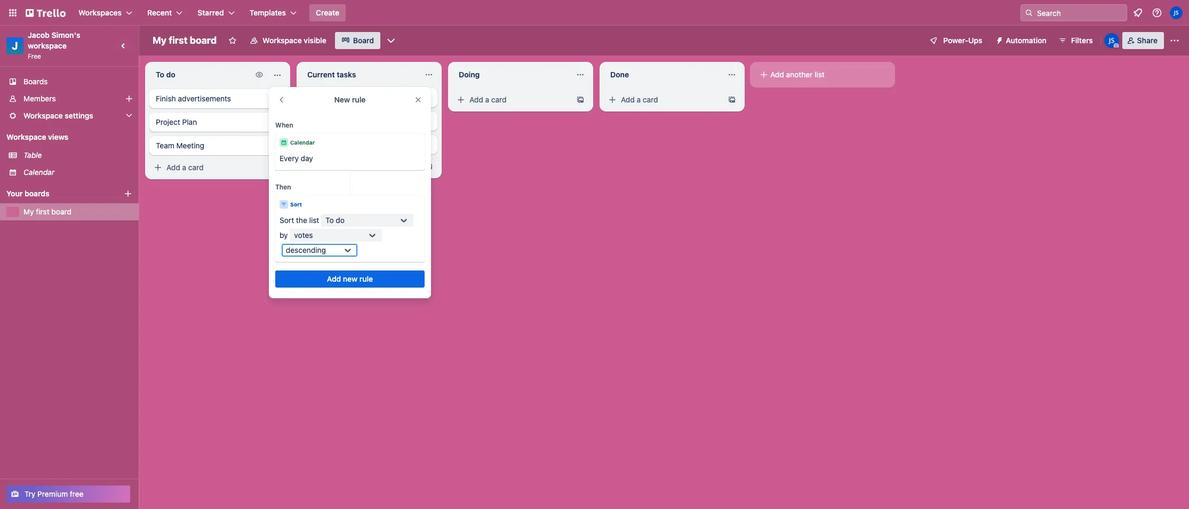 Task type: describe. For each thing, give the bounding box(es) containing it.
sm image inside automation "button"
[[991, 32, 1006, 47]]

a down done text field
[[637, 95, 641, 104]]

share button
[[1123, 32, 1164, 49]]

starred
[[198, 8, 224, 17]]

j
[[12, 39, 18, 52]]

table
[[23, 150, 42, 160]]

workspace
[[28, 41, 67, 50]]

project plan link
[[149, 113, 286, 132]]

my first board inside board name text field
[[153, 35, 217, 46]]

your boards with 1 items element
[[6, 187, 108, 200]]

finish for current tasks text box
[[307, 93, 328, 102]]

recent
[[147, 8, 172, 17]]

settings
[[65, 111, 93, 120]]

then
[[275, 183, 291, 191]]

add a card for create from template… image corresponding to team meeting 'link' associated with current tasks text box
[[318, 162, 355, 171]]

add new rule button
[[275, 271, 425, 288]]

by
[[280, 231, 288, 240]]

create button
[[310, 4, 346, 21]]

filters button
[[1055, 32, 1097, 49]]

jacob
[[28, 30, 50, 39]]

0 vertical spatial sm image
[[254, 69, 265, 80]]

card right the day
[[340, 162, 355, 171]]

card down doing text field
[[491, 95, 507, 104]]

every
[[280, 154, 299, 163]]

a right the day
[[334, 162, 338, 171]]

workspace views
[[6, 132, 68, 141]]

card down plan
[[188, 163, 204, 172]]

recent button
[[141, 4, 189, 21]]

team meeting link for to do 'text field'
[[149, 136, 286, 155]]

add a card for create from template… image for team meeting 'link' for to do 'text field'
[[167, 163, 204, 172]]

create from template… image for team meeting 'link' for to do 'text field'
[[273, 163, 282, 172]]

members
[[23, 94, 56, 103]]

workspace settings button
[[0, 107, 139, 124]]

your boards
[[6, 189, 49, 198]]

share
[[1138, 36, 1158, 45]]

create from template… image for team meeting 'link' associated with current tasks text box
[[425, 162, 433, 171]]

your
[[6, 189, 23, 198]]

open information menu image
[[1152, 7, 1163, 18]]

add a card for create from template… image to the right
[[470, 95, 507, 104]]

workspace visible button
[[243, 32, 333, 49]]

show menu image
[[1170, 35, 1180, 46]]

0 vertical spatial rule
[[352, 95, 366, 104]]

sm image for create from template… image to the right
[[456, 94, 466, 105]]

my first board link
[[23, 207, 132, 217]]

my inside board name text field
[[153, 35, 167, 46]]

automation button
[[991, 32, 1053, 49]]

descending
[[286, 245, 326, 255]]

add for create from template… image to the right
[[470, 95, 483, 104]]

boards link
[[0, 73, 139, 90]]

finish for to do 'text field'
[[156, 94, 176, 103]]

rule inside button
[[360, 274, 373, 283]]

jacob simon's workspace free
[[28, 30, 82, 60]]

table link
[[23, 150, 132, 161]]

board inside text field
[[190, 35, 217, 46]]

0 horizontal spatial first
[[36, 207, 49, 216]]

Board name text field
[[147, 32, 222, 49]]

ups
[[969, 36, 983, 45]]

workspace for workspace settings
[[23, 111, 63, 120]]

power-ups button
[[922, 32, 989, 49]]

search image
[[1025, 9, 1034, 17]]

add a card for create from template… icon
[[621, 95, 658, 104]]

team meeting for current tasks text box
[[307, 140, 356, 149]]

workspaces button
[[72, 4, 139, 21]]

every day
[[280, 154, 313, 163]]

add for create from template… image corresponding to team meeting 'link' associated with current tasks text box
[[318, 162, 332, 171]]

0 horizontal spatial my first board
[[23, 207, 72, 216]]

templates
[[250, 8, 286, 17]]

back to home image
[[26, 4, 66, 21]]

0 horizontal spatial my
[[23, 207, 34, 216]]

j link
[[6, 37, 23, 54]]

this member is an admin of this board. image
[[1114, 43, 1119, 48]]

free
[[70, 489, 84, 498]]

create
[[316, 8, 340, 17]]

a down doing text field
[[485, 95, 489, 104]]

boards
[[25, 189, 49, 198]]

try premium free
[[25, 489, 84, 498]]

jacob simon's workspace link
[[28, 30, 82, 50]]

To do text field
[[149, 66, 250, 83]]

visible
[[304, 36, 326, 45]]

starred button
[[191, 4, 241, 21]]

0 horizontal spatial calendar
[[23, 168, 54, 177]]



Task type: locate. For each thing, give the bounding box(es) containing it.
sort
[[290, 201, 302, 208], [280, 216, 294, 225]]

0 horizontal spatial finish advertisements
[[156, 94, 231, 103]]

add board image
[[124, 189, 132, 198]]

list for add another list
[[815, 70, 825, 79]]

calendar up the day
[[290, 139, 315, 146]]

2 vertical spatial workspace
[[6, 132, 46, 141]]

list
[[815, 70, 825, 79], [309, 216, 319, 225]]

premium
[[37, 489, 68, 498]]

finish advertisements link
[[301, 88, 438, 107], [149, 89, 286, 108]]

first inside board name text field
[[169, 35, 188, 46]]

meeting down plan
[[176, 141, 204, 150]]

Doing text field
[[453, 66, 570, 83]]

rule
[[352, 95, 366, 104], [360, 274, 373, 283]]

team meeting up the day
[[307, 140, 356, 149]]

add a card down done text field
[[621, 95, 658, 104]]

sort for sort
[[290, 201, 302, 208]]

1 horizontal spatial team
[[307, 140, 326, 149]]

first
[[169, 35, 188, 46], [36, 207, 49, 216]]

1 vertical spatial my
[[23, 207, 34, 216]]

sort up sort the list at the left top
[[290, 201, 302, 208]]

0 vertical spatial board
[[190, 35, 217, 46]]

my down your boards
[[23, 207, 34, 216]]

add left 'another'
[[771, 70, 784, 79]]

advertisements for to do 'text field'
[[178, 94, 231, 103]]

finish advertisements link for current tasks text box
[[301, 88, 438, 107]]

new
[[343, 274, 358, 283]]

0 vertical spatial first
[[169, 35, 188, 46]]

advertisements for current tasks text box
[[330, 93, 383, 102]]

add right the day
[[318, 162, 332, 171]]

add down project plan
[[167, 163, 180, 172]]

workspace for workspace views
[[6, 132, 46, 141]]

0 horizontal spatial advertisements
[[178, 94, 231, 103]]

1 horizontal spatial board
[[190, 35, 217, 46]]

workspace inside button
[[263, 36, 302, 45]]

0 horizontal spatial create from template… image
[[273, 163, 282, 172]]

1 vertical spatial calendar
[[23, 168, 54, 177]]

1 horizontal spatial finish advertisements
[[307, 93, 383, 102]]

do
[[336, 216, 345, 225]]

0 horizontal spatial meeting
[[176, 141, 204, 150]]

add for create from template… icon
[[621, 95, 635, 104]]

add a card down doing text field
[[470, 95, 507, 104]]

1 vertical spatial sm image
[[456, 94, 466, 105]]

finish advertisements for current tasks text box
[[307, 93, 383, 102]]

team up the day
[[307, 140, 326, 149]]

1 horizontal spatial sm image
[[304, 161, 315, 172]]

team meeting link for current tasks text box
[[301, 135, 438, 154]]

team meeting link
[[301, 135, 438, 154], [149, 136, 286, 155]]

sm image
[[254, 69, 265, 80], [456, 94, 466, 105], [304, 161, 315, 172]]

new rule
[[334, 95, 366, 104]]

1 vertical spatial rule
[[360, 274, 373, 283]]

sort the list
[[280, 216, 319, 225]]

new
[[334, 95, 350, 104]]

team for team meeting 'link' for to do 'text field'
[[156, 141, 174, 150]]

list for sort the list
[[309, 216, 319, 225]]

1 horizontal spatial team meeting link
[[301, 135, 438, 154]]

members link
[[0, 90, 139, 107]]

my
[[153, 35, 167, 46], [23, 207, 34, 216]]

create from template… image
[[728, 96, 736, 104]]

list right the the
[[309, 216, 319, 225]]

board
[[353, 36, 374, 45]]

calendar
[[290, 139, 315, 146], [23, 168, 54, 177]]

0 horizontal spatial sm image
[[254, 69, 265, 80]]

sm image for create from template… image corresponding to team meeting 'link' associated with current tasks text box
[[304, 161, 315, 172]]

1 vertical spatial workspace
[[23, 111, 63, 120]]

1 vertical spatial first
[[36, 207, 49, 216]]

team for team meeting 'link' associated with current tasks text box
[[307, 140, 326, 149]]

meeting down new
[[328, 140, 356, 149]]

add left new
[[327, 274, 341, 283]]

0 horizontal spatial board
[[51, 207, 72, 216]]

add another list link
[[755, 66, 891, 83]]

finish advertisements up plan
[[156, 94, 231, 103]]

first down boards
[[36, 207, 49, 216]]

team meeting
[[307, 140, 356, 149], [156, 141, 204, 150]]

day
[[301, 154, 313, 163]]

workspace inside dropdown button
[[23, 111, 63, 120]]

board down your boards with 1 items element
[[51, 207, 72, 216]]

workspace
[[263, 36, 302, 45], [23, 111, 63, 120], [6, 132, 46, 141]]

sort for sort the list
[[280, 216, 294, 225]]

power-
[[944, 36, 969, 45]]

card
[[491, 95, 507, 104], [643, 95, 658, 104], [340, 162, 355, 171], [188, 163, 204, 172]]

add
[[771, 70, 784, 79], [470, 95, 483, 104], [621, 95, 635, 104], [318, 162, 332, 171], [167, 163, 180, 172], [327, 274, 341, 283]]

board link
[[335, 32, 380, 49]]

my first board down recent dropdown button
[[153, 35, 217, 46]]

add down done text field
[[621, 95, 635, 104]]

workspace for workspace visible
[[263, 36, 302, 45]]

free
[[28, 52, 41, 60]]

add a card
[[470, 95, 507, 104], [621, 95, 658, 104], [318, 162, 355, 171], [167, 163, 204, 172]]

filters
[[1071, 36, 1093, 45]]

0 notifications image
[[1132, 6, 1145, 19]]

star or unstar board image
[[228, 36, 237, 45]]

calendar link
[[23, 167, 132, 178]]

workspace up table
[[6, 132, 46, 141]]

0 vertical spatial sort
[[290, 201, 302, 208]]

project plan
[[156, 117, 197, 126]]

sm image
[[991, 32, 1006, 47], [759, 69, 770, 80], [607, 94, 618, 105], [153, 162, 163, 173]]

0 horizontal spatial team
[[156, 141, 174, 150]]

plan
[[182, 117, 197, 126]]

0 horizontal spatial finish advertisements link
[[149, 89, 286, 108]]

when
[[275, 121, 293, 129]]

a down plan
[[182, 163, 186, 172]]

team meeting for to do 'text field'
[[156, 141, 204, 150]]

workspace visible
[[263, 36, 326, 45]]

1 vertical spatial my first board
[[23, 207, 72, 216]]

list right 'another'
[[815, 70, 825, 79]]

finish advertisements down current tasks text box
[[307, 93, 383, 102]]

0 vertical spatial my first board
[[153, 35, 217, 46]]

automation
[[1006, 36, 1047, 45]]

calendar down table
[[23, 168, 54, 177]]

team meeting down project plan
[[156, 141, 204, 150]]

team meeting link down the project plan link on the left
[[149, 136, 286, 155]]

add new rule
[[327, 274, 373, 283]]

try
[[25, 489, 35, 498]]

1 vertical spatial list
[[309, 216, 319, 225]]

0 vertical spatial calendar
[[290, 139, 315, 146]]

the
[[296, 216, 307, 225]]

simon's
[[51, 30, 80, 39]]

finish advertisements link for to do 'text field'
[[149, 89, 286, 108]]

project
[[156, 117, 180, 126]]

views
[[48, 132, 68, 141]]

card down done text field
[[643, 95, 658, 104]]

add a card down plan
[[167, 163, 204, 172]]

add for create from template… image for team meeting 'link' for to do 'text field'
[[167, 163, 180, 172]]

1 horizontal spatial first
[[169, 35, 188, 46]]

workspace down templates dropdown button
[[263, 36, 302, 45]]

votes
[[294, 231, 313, 240]]

templates button
[[243, 4, 303, 21]]

add another list
[[771, 70, 825, 79]]

1 vertical spatial board
[[51, 207, 72, 216]]

to
[[326, 216, 334, 225]]

1 horizontal spatial my first board
[[153, 35, 217, 46]]

sm image inside add another list link
[[759, 69, 770, 80]]

0 horizontal spatial team meeting link
[[149, 136, 286, 155]]

0 vertical spatial list
[[815, 70, 825, 79]]

team
[[307, 140, 326, 149], [156, 141, 174, 150]]

try premium free button
[[6, 486, 130, 503]]

advertisements down current tasks text box
[[330, 93, 383, 102]]

my first board down your boards with 1 items element
[[23, 207, 72, 216]]

add a card link
[[453, 92, 572, 107], [604, 92, 724, 107], [301, 159, 421, 174], [149, 160, 269, 175]]

1 horizontal spatial list
[[815, 70, 825, 79]]

Search field
[[1034, 5, 1127, 21]]

workspace settings
[[23, 111, 93, 120]]

finish left new
[[307, 93, 328, 102]]

add down doing text field
[[470, 95, 483, 104]]

1 horizontal spatial create from template… image
[[425, 162, 433, 171]]

Done text field
[[604, 66, 722, 83]]

finish advertisements link down current tasks text box
[[301, 88, 438, 107]]

meeting for current tasks text box
[[328, 140, 356, 149]]

workspaces
[[78, 8, 122, 17]]

1 horizontal spatial meeting
[[328, 140, 356, 149]]

power-ups
[[944, 36, 983, 45]]

primary element
[[0, 0, 1190, 26]]

1 horizontal spatial team meeting
[[307, 140, 356, 149]]

1 horizontal spatial finish
[[307, 93, 328, 102]]

1 horizontal spatial finish advertisements link
[[301, 88, 438, 107]]

team down the project
[[156, 141, 174, 150]]

my down recent
[[153, 35, 167, 46]]

1 horizontal spatial advertisements
[[330, 93, 383, 102]]

0 horizontal spatial finish
[[156, 94, 176, 103]]

finish up the project
[[156, 94, 176, 103]]

0 vertical spatial workspace
[[263, 36, 302, 45]]

Current tasks text field
[[301, 66, 418, 83]]

2 horizontal spatial sm image
[[456, 94, 466, 105]]

create from template… image
[[576, 96, 585, 104], [425, 162, 433, 171], [273, 163, 282, 172]]

meeting
[[328, 140, 356, 149], [176, 141, 204, 150]]

2 horizontal spatial create from template… image
[[576, 96, 585, 104]]

jacob simon (jacobsimon16) image
[[1105, 33, 1119, 48]]

1 horizontal spatial calendar
[[290, 139, 315, 146]]

first down recent dropdown button
[[169, 35, 188, 46]]

customize views image
[[386, 35, 396, 46]]

advertisements
[[330, 93, 383, 102], [178, 94, 231, 103]]

boards
[[23, 77, 48, 86]]

to do
[[326, 216, 345, 225]]

finish
[[307, 93, 328, 102], [156, 94, 176, 103]]

workspace navigation collapse icon image
[[116, 38, 131, 53]]

board
[[190, 35, 217, 46], [51, 207, 72, 216]]

2 vertical spatial sm image
[[304, 161, 315, 172]]

1 horizontal spatial my
[[153, 35, 167, 46]]

0 vertical spatial my
[[153, 35, 167, 46]]

advertisements down to do 'text field'
[[178, 94, 231, 103]]

finish advertisements
[[307, 93, 383, 102], [156, 94, 231, 103]]

1 vertical spatial sort
[[280, 216, 294, 225]]

board down the starred
[[190, 35, 217, 46]]

team meeting link down new rule
[[301, 135, 438, 154]]

0 horizontal spatial list
[[309, 216, 319, 225]]

sort left the the
[[280, 216, 294, 225]]

another
[[786, 70, 813, 79]]

add a card right the day
[[318, 162, 355, 171]]

workspace down the members
[[23, 111, 63, 120]]

finish advertisements for to do 'text field'
[[156, 94, 231, 103]]

add inside button
[[327, 274, 341, 283]]

my first board
[[153, 35, 217, 46], [23, 207, 72, 216]]

finish advertisements link up the project plan link on the left
[[149, 89, 286, 108]]

a
[[485, 95, 489, 104], [637, 95, 641, 104], [334, 162, 338, 171], [182, 163, 186, 172]]

0 horizontal spatial team meeting
[[156, 141, 204, 150]]

jacob simon (jacobsimon16) image
[[1170, 6, 1183, 19]]

meeting for to do 'text field'
[[176, 141, 204, 150]]



Task type: vqa. For each thing, say whether or not it's contained in the screenshot.
the - related to Blocker
no



